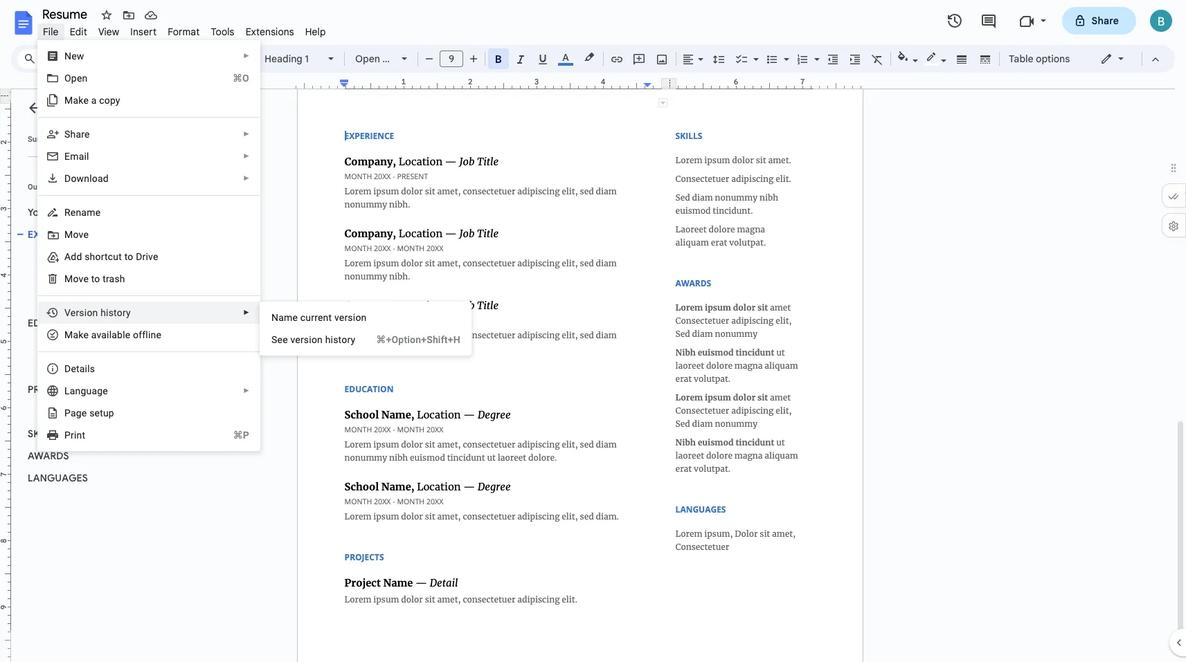 Task type: describe. For each thing, give the bounding box(es) containing it.
font list. open sans selected. option
[[355, 49, 405, 69]]

⌘o element
[[216, 71, 249, 85]]

offline
[[133, 330, 161, 341]]

► for ownload
[[243, 175, 250, 182]]

— left drive
[[126, 251, 134, 263]]

pen
[[71, 73, 88, 84]]

Menus field
[[17, 49, 87, 69]]

► for hare
[[243, 130, 250, 138]]

r ename
[[64, 207, 101, 218]]

2 company, location — job title from the top
[[39, 274, 175, 285]]

n ame current version
[[272, 312, 367, 323]]

projects
[[28, 384, 78, 396]]

move t o trash
[[64, 274, 125, 285]]

line & paragraph spacing image
[[711, 49, 727, 69]]

p
[[64, 430, 71, 441]]

ownload
[[71, 173, 109, 184]]

h
[[101, 308, 106, 319]]

move m element
[[64, 229, 93, 240]]

e for k
[[83, 330, 89, 341]]

version h istory
[[64, 308, 131, 319]]

0 vertical spatial version
[[334, 312, 367, 323]]

menu bar banner
[[0, 0, 1186, 663]]

make a copy c element
[[64, 95, 124, 106]]

text color image
[[558, 49, 573, 66]]

3 company, location — job title from the top
[[39, 296, 175, 307]]

details
[[64, 364, 95, 375]]

version
[[64, 308, 98, 319]]

1 degree from the top
[[154, 340, 185, 351]]

l
[[64, 386, 70, 397]]

d ownload
[[64, 173, 109, 184]]

share s element
[[64, 129, 94, 140]]

extensions menu item
[[240, 24, 300, 40]]

add
[[64, 251, 82, 263]]

add shortcut to drive , element
[[64, 251, 162, 263]]

version history h element
[[64, 308, 135, 319]]

add shortcut to drive
[[64, 251, 158, 263]]

p rint
[[64, 430, 85, 441]]

ove
[[73, 229, 89, 240]]

sans
[[382, 53, 405, 65]]

download d element
[[64, 173, 113, 184]]

3 title from the top
[[155, 296, 175, 307]]

o
[[94, 274, 100, 285]]

project
[[39, 407, 70, 418]]

help
[[305, 26, 326, 38]]

m
[[64, 229, 73, 240]]

your name
[[28, 206, 78, 219]]

1 school from the top
[[39, 340, 69, 351]]

pa
[[64, 408, 76, 419]]

o pen
[[64, 73, 88, 84]]

education
[[28, 317, 85, 330]]

e for g
[[82, 408, 87, 419]]

your
[[28, 206, 49, 219]]

outline
[[28, 183, 52, 192]]

e
[[64, 151, 70, 162]]

s for hare
[[64, 129, 70, 140]]

⌘p element
[[217, 429, 249, 443]]

name current version n element
[[272, 312, 371, 323]]

s ee version history
[[272, 335, 356, 346]]

2 job from the top
[[136, 274, 153, 285]]

languages
[[28, 472, 88, 485]]

border width image
[[954, 49, 970, 69]]

tools
[[211, 26, 235, 38]]

drive
[[136, 251, 158, 263]]

make a c opy
[[64, 95, 120, 106]]

shortcut
[[85, 251, 122, 263]]

view
[[98, 26, 119, 38]]

tools menu item
[[205, 24, 240, 40]]

help menu item
[[300, 24, 332, 40]]

⌘+option+shift+h
[[376, 335, 460, 346]]

available
[[91, 330, 130, 341]]

n ew
[[64, 51, 84, 62]]

highlight color image
[[582, 49, 597, 66]]

open
[[355, 53, 380, 65]]

make available offline k element
[[64, 330, 166, 341]]

r
[[64, 207, 71, 218]]

options
[[1036, 53, 1070, 65]]

1
[[305, 53, 309, 65]]

1 job from the top
[[136, 251, 153, 263]]

setup
[[89, 408, 114, 419]]

ew
[[71, 51, 84, 62]]

print p element
[[64, 430, 90, 441]]

history
[[325, 335, 356, 346]]

n for ew
[[64, 51, 71, 62]]

menu bar inside menu bar banner
[[37, 18, 332, 41]]

to
[[124, 251, 133, 263]]

skills
[[28, 428, 59, 441]]

see version history s element
[[272, 335, 360, 346]]

border dash image
[[978, 49, 994, 69]]

file
[[43, 26, 59, 38]]

make
[[64, 95, 89, 106]]

k
[[78, 330, 83, 341]]

table options
[[1009, 53, 1070, 65]]

2 school name, location — degree from the top
[[39, 362, 185, 373]]

2 name, from the top
[[72, 362, 100, 373]]

file menu item
[[37, 24, 64, 40]]

opy
[[104, 95, 120, 106]]

application containing share
[[0, 0, 1186, 663]]

Font size text field
[[441, 51, 463, 67]]



Task type: locate. For each thing, give the bounding box(es) containing it.
menu
[[37, 40, 260, 452], [260, 302, 472, 356]]

3 ► from the top
[[243, 152, 250, 160]]

job
[[136, 251, 153, 263], [136, 274, 153, 285], [136, 296, 153, 307]]

extensions
[[246, 26, 294, 38]]

location
[[85, 251, 123, 263], [85, 274, 123, 285], [85, 296, 123, 307], [103, 340, 141, 351], [103, 362, 141, 373]]

name, up details b element
[[72, 340, 100, 351]]

move
[[64, 274, 89, 285]]

1 ► from the top
[[243, 52, 250, 60]]

s
[[64, 129, 70, 140], [272, 335, 277, 346]]

1 vertical spatial version
[[290, 335, 323, 346]]

job down drive
[[136, 274, 153, 285]]

a
[[91, 95, 97, 106]]

pa g e setup
[[64, 408, 114, 419]]

email e element
[[64, 151, 93, 162]]

0 vertical spatial degree
[[154, 340, 185, 351]]

t
[[91, 274, 94, 285]]

click to select borders image
[[659, 98, 668, 107]]

n
[[64, 51, 71, 62], [272, 312, 279, 323]]

version up history
[[334, 312, 367, 323]]

e right pa
[[82, 408, 87, 419]]

name,
[[72, 340, 100, 351], [72, 362, 100, 373]]

0 vertical spatial company,
[[39, 251, 82, 263]]

hare
[[70, 129, 90, 140]]

menu bar containing file
[[37, 18, 332, 41]]

heading 1
[[265, 53, 309, 65]]

g
[[76, 408, 82, 419]]

insert image image
[[654, 49, 670, 69]]

2 ► from the top
[[243, 130, 250, 138]]

view menu item
[[93, 24, 125, 40]]

summary heading
[[28, 134, 61, 145]]

2 company, from the top
[[39, 274, 82, 285]]

degree down offline
[[154, 362, 185, 373]]

job up offline
[[136, 296, 153, 307]]

language l element
[[64, 386, 112, 397]]

2 vertical spatial company,
[[39, 296, 82, 307]]

anguage
[[70, 386, 108, 397]]

name for your
[[51, 206, 78, 219]]

1 vertical spatial e
[[82, 408, 87, 419]]

styles list. heading 1 selected. option
[[265, 49, 320, 69]]

trash
[[103, 274, 125, 285]]

0 vertical spatial school
[[39, 340, 69, 351]]

edit menu item
[[64, 24, 93, 40]]

mail
[[70, 151, 89, 162]]

4 ► from the top
[[243, 175, 250, 182]]

awards
[[28, 450, 69, 463]]

share button
[[1062, 7, 1137, 35]]

1 vertical spatial school name, location — degree
[[39, 362, 185, 373]]

0 vertical spatial e
[[83, 330, 89, 341]]

company, down add
[[39, 274, 82, 285]]

mode and view toolbar
[[1090, 45, 1167, 73]]

new n element
[[64, 51, 88, 62]]

—
[[126, 251, 134, 263], [126, 274, 134, 285], [126, 296, 134, 307], [144, 340, 152, 351], [144, 362, 152, 373], [102, 407, 109, 418]]

3 job from the top
[[136, 296, 153, 307]]

e
[[83, 330, 89, 341], [82, 408, 87, 419]]

summary
[[28, 135, 61, 144]]

1 company, location — job title from the top
[[39, 251, 175, 263]]

0 vertical spatial n
[[64, 51, 71, 62]]

move to trash t element
[[64, 274, 129, 285]]

2 title from the top
[[155, 274, 175, 285]]

0 vertical spatial job
[[136, 251, 153, 263]]

edit
[[70, 26, 87, 38]]

table
[[1009, 53, 1034, 65]]

⌘o
[[233, 73, 249, 84]]

1 vertical spatial school
[[39, 362, 69, 373]]

insert menu item
[[125, 24, 162, 40]]

open o element
[[64, 73, 92, 84]]

3 company, from the top
[[39, 296, 82, 307]]

1 title from the top
[[155, 251, 175, 263]]

0 horizontal spatial version
[[290, 335, 323, 346]]

► for ew
[[243, 52, 250, 60]]

1 school name, location — degree from the top
[[39, 340, 185, 351]]

degree
[[154, 340, 185, 351], [154, 362, 185, 373]]

school up the 'projects'
[[39, 362, 69, 373]]

Font size field
[[440, 51, 469, 68]]

2 vertical spatial job
[[136, 296, 153, 307]]

— right available
[[144, 340, 152, 351]]

0 vertical spatial title
[[155, 251, 175, 263]]

main toolbar
[[86, 0, 1077, 393]]

l anguage
[[64, 386, 108, 397]]

table options button
[[1003, 48, 1077, 69]]

1 vertical spatial company, location — job title
[[39, 274, 175, 285]]

company, location — job title
[[39, 251, 175, 263], [39, 274, 175, 285], [39, 296, 175, 307]]

company, up education
[[39, 296, 82, 307]]

share
[[1092, 15, 1119, 27]]

n for ame
[[272, 312, 279, 323]]

insert
[[130, 26, 157, 38]]

istory
[[106, 308, 131, 319]]

n up o
[[64, 51, 71, 62]]

company, down experience
[[39, 251, 82, 263]]

ee
[[277, 335, 288, 346]]

— right trash
[[126, 274, 134, 285]]

name for project
[[73, 407, 99, 418]]

0 vertical spatial company, location — job title
[[39, 251, 175, 263]]

⌘p
[[233, 430, 249, 441]]

job right the to
[[136, 251, 153, 263]]

1 vertical spatial s
[[272, 335, 277, 346]]

2 vertical spatial company, location — job title
[[39, 296, 175, 307]]

school name, location — degree
[[39, 340, 185, 351], [39, 362, 185, 373]]

Star checkbox
[[97, 6, 116, 25]]

title down drive
[[155, 274, 175, 285]]

6 ► from the top
[[243, 387, 250, 395]]

title up offline
[[155, 296, 175, 307]]

5 ► from the top
[[243, 309, 250, 317]]

0 horizontal spatial s
[[64, 129, 70, 140]]

— up istory
[[126, 296, 134, 307]]

1 name, from the top
[[72, 340, 100, 351]]

name
[[51, 206, 78, 219], [73, 407, 99, 418]]

1 vertical spatial name,
[[72, 362, 100, 373]]

1 horizontal spatial s
[[272, 335, 277, 346]]

degree right available
[[154, 340, 185, 351]]

— down offline
[[144, 362, 152, 373]]

2 school from the top
[[39, 362, 69, 373]]

Rename text field
[[37, 6, 96, 22]]

⌘+option+shift+h element
[[360, 333, 460, 347]]

heading
[[265, 53, 303, 65]]

school down education
[[39, 340, 69, 351]]

detail
[[112, 407, 137, 418]]

2 vertical spatial title
[[155, 296, 175, 307]]

1 horizontal spatial n
[[272, 312, 279, 323]]

outline heading
[[11, 182, 199, 202]]

name, up l anguage
[[72, 362, 100, 373]]

background color image
[[896, 49, 912, 66]]

document outline element
[[11, 89, 199, 663]]

2 degree from the top
[[154, 362, 185, 373]]

0 horizontal spatial n
[[64, 51, 71, 62]]

s hare
[[64, 129, 90, 140]]

format
[[168, 26, 200, 38]]

c
[[99, 95, 104, 106]]

s for ee
[[272, 335, 277, 346]]

1 vertical spatial company,
[[39, 274, 82, 285]]

current
[[300, 312, 332, 323]]

d
[[64, 173, 71, 184]]

details b element
[[64, 364, 99, 375]]

1 vertical spatial title
[[155, 274, 175, 285]]

school
[[39, 340, 69, 351], [39, 362, 69, 373]]

n up "ee"
[[272, 312, 279, 323]]

m ove
[[64, 229, 89, 240]]

title
[[155, 251, 175, 263], [155, 274, 175, 285], [155, 296, 175, 307]]

e mail
[[64, 151, 89, 162]]

ename
[[71, 207, 101, 218]]

menu bar
[[37, 18, 332, 41]]

project name — detail
[[39, 407, 137, 418]]

e right ma
[[83, 330, 89, 341]]

►
[[243, 52, 250, 60], [243, 130, 250, 138], [243, 152, 250, 160], [243, 175, 250, 182], [243, 309, 250, 317], [243, 387, 250, 395]]

format menu item
[[162, 24, 205, 40]]

— left detail
[[102, 407, 109, 418]]

0 vertical spatial name,
[[72, 340, 100, 351]]

open sans
[[355, 53, 405, 65]]

version right "ee"
[[290, 335, 323, 346]]

► for mail
[[243, 152, 250, 160]]

o
[[64, 73, 71, 84]]

application
[[0, 0, 1186, 663]]

rename r element
[[64, 207, 105, 218]]

0 vertical spatial s
[[64, 129, 70, 140]]

page setup g element
[[64, 408, 118, 419]]

1 horizontal spatial version
[[334, 312, 367, 323]]

1 vertical spatial name
[[73, 407, 99, 418]]

title right the to
[[155, 251, 175, 263]]

rint
[[71, 430, 85, 441]]

experience
[[28, 229, 87, 241]]

1 vertical spatial n
[[272, 312, 279, 323]]

► for anguage
[[243, 387, 250, 395]]

1 vertical spatial job
[[136, 274, 153, 285]]

1 vertical spatial degree
[[154, 362, 185, 373]]

1 company, from the top
[[39, 251, 82, 263]]

0 vertical spatial name
[[51, 206, 78, 219]]

0 vertical spatial school name, location — degree
[[39, 340, 185, 351]]

ame
[[279, 312, 298, 323]]

ma
[[64, 330, 78, 341]]

company,
[[39, 251, 82, 263], [39, 274, 82, 285], [39, 296, 82, 307]]

ma k e available offline
[[64, 330, 161, 341]]



Task type: vqa. For each thing, say whether or not it's contained in the screenshot.


